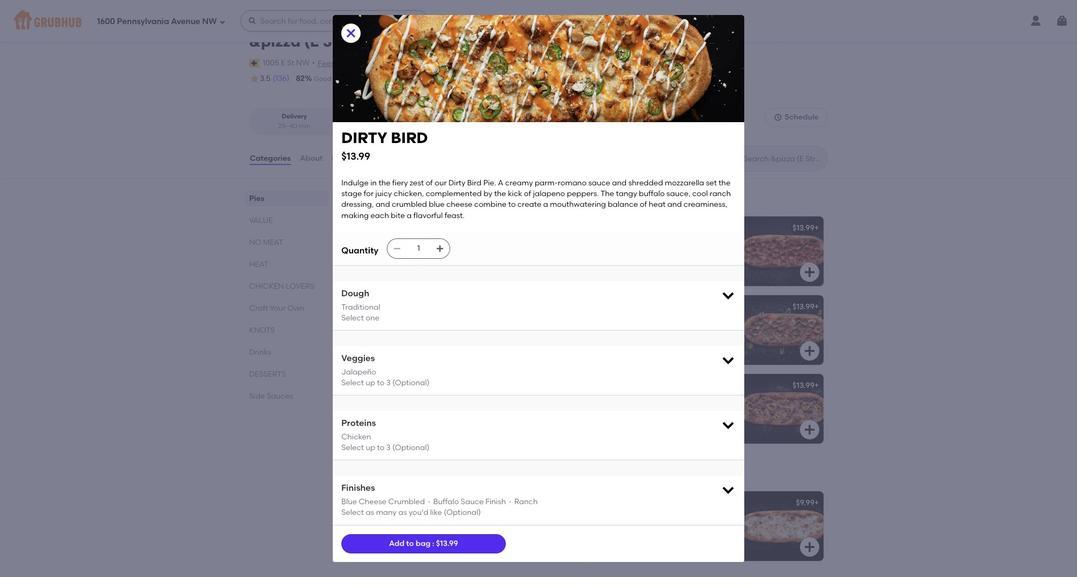 Task type: describe. For each thing, give the bounding box(es) containing it.
maverick image
[[744, 295, 824, 365]]

to inside proteins chicken select up to 3 (optional)
[[377, 443, 385, 453]]

Input item quantity number field
[[407, 239, 431, 258]]

jalapeño
[[341, 368, 376, 377]]

timeless
[[451, 271, 480, 280]]

bird for dirty bird
[[383, 381, 401, 390]]

crumbled
[[392, 200, 427, 209]]

jalapeno
[[533, 189, 565, 198]]

proteins
[[341, 418, 376, 428]]

dirty for dirty bird
[[359, 381, 381, 390]]

you'd
[[409, 508, 429, 517]]

creating
[[411, 271, 442, 280]]

craft your own
[[249, 304, 305, 313]]

delivery 25–40 min
[[279, 113, 310, 130]]

$13.99 + for the maverick image
[[793, 302, 819, 311]]

2 horizontal spatial svg image
[[436, 244, 445, 253]]

underpin
[[359, 260, 391, 270]]

indulge
[[341, 178, 369, 188]]

balance
[[608, 200, 638, 209]]

$13.99 + for '@me don't sub me' image
[[793, 381, 819, 390]]

tomato
[[359, 250, 386, 259]]

mouthwatering
[[550, 200, 606, 209]]

american
[[359, 302, 400, 311]]

traditional
[[341, 303, 380, 312]]

dirty bird
[[359, 381, 401, 390]]

chicken
[[341, 433, 371, 442]]

each
[[371, 211, 389, 220]]

select for dough
[[341, 314, 364, 323]]

making
[[341, 211, 369, 220]]

$13.99 + for new g "image"
[[553, 224, 579, 233]]

3 for proteins
[[386, 443, 391, 453]]

1 vertical spatial our
[[392, 239, 404, 248]]

sauce,
[[667, 189, 691, 198]]

american honey image
[[503, 295, 584, 365]]

3.5
[[260, 74, 271, 83]]

dive
[[359, 239, 374, 248]]

&pizza (e street)
[[249, 32, 374, 50]]

white pie image
[[744, 492, 824, 561]]

indulge in the fiery zest of our dirty bird pie. a creamy parm-romano sauce and shredded mozzarella set the stage for juicy chicken, complemented by the kick of jalapeno peppers. the tangy buffalo sauce, cool ranch dressing, and crumbled blue cheese combine to create a mouthwatering balance of heat and creaminess, making each bite a flavorful feast.
[[341, 178, 733, 220]]

select inside finishes blue cheese crumbled ∙ buffalo sauce finish ∙ ranch select as many as you'd like (optional)
[[341, 508, 364, 517]]

e
[[281, 58, 285, 67]]

+ for american honey
[[815, 302, 819, 311]]

nw for 1005 e st nw
[[296, 58, 310, 67]]

lil roni
[[599, 224, 631, 233]]

chicken,
[[394, 189, 424, 198]]

0 vertical spatial g
[[379, 224, 385, 233]]

blue
[[429, 200, 445, 209]]

star icon image
[[249, 74, 260, 84]]

like
[[430, 508, 442, 517]]

proteins chicken select up to 3 (optional)
[[341, 418, 430, 453]]

finish
[[486, 497, 506, 507]]

desserts
[[249, 370, 286, 379]]

bite
[[391, 211, 405, 220]]

value inside tab
[[249, 216, 273, 225]]

dive into our new g pie: classic tomato and our secret 't' sauce underpin fresh mozzarella and fragrant basil, creating a timeless yet tantalizing taste adventure.
[[359, 239, 480, 291]]

2 horizontal spatial a
[[543, 200, 548, 209]]

75
[[433, 74, 442, 83]]

reviews
[[332, 154, 362, 163]]

$13.99 for new g "image"
[[553, 224, 575, 233]]

dirty for dirty bird $13.99
[[341, 129, 387, 147]]

min inside delivery 25–40 min
[[299, 122, 310, 130]]

quantity
[[341, 245, 379, 255]]

@me don't sub me image
[[744, 374, 824, 444]]

pickup 0.6 mi • 10–20 min
[[360, 113, 416, 130]]

reviews button
[[331, 139, 362, 178]]

craft your own tab
[[249, 303, 324, 314]]

switch location
[[346, 58, 402, 67]]

knots tab
[[249, 325, 324, 336]]

1005
[[263, 58, 279, 67]]

pennsylvania
[[117, 16, 169, 26]]

lil
[[599, 224, 609, 233]]

+ for new g
[[815, 224, 819, 233]]

categories
[[250, 154, 291, 163]]

up for proteins
[[366, 443, 375, 453]]

own
[[288, 304, 305, 313]]

1 ∙ from the left
[[427, 497, 432, 507]]

the
[[601, 189, 614, 198]]

and down juicy
[[376, 200, 390, 209]]

pie:
[[432, 239, 445, 248]]

25–40
[[279, 122, 297, 130]]

dough traditional select one
[[341, 288, 380, 323]]

fees button
[[317, 58, 335, 70]]

combine
[[474, 200, 507, 209]]

fiery
[[392, 178, 408, 188]]

mozzarella inside indulge in the fiery zest of our dirty bird pie. a creamy parm-romano sauce and shredded mozzarella set the stage for juicy chicken, complemented by the kick of jalapeno peppers. the tangy buffalo sauce, cool ranch dressing, and crumbled blue cheese combine to create a mouthwatering balance of heat and creaminess, making each bite a flavorful feast.
[[665, 178, 704, 188]]

new g
[[359, 224, 385, 233]]

3 for veggies
[[386, 378, 391, 388]]

cheese
[[447, 200, 473, 209]]

feast.
[[445, 211, 465, 220]]

complemented
[[426, 189, 482, 198]]

$9.99
[[796, 499, 815, 508]]

dirty bird image
[[503, 374, 584, 444]]

schedule
[[785, 113, 819, 122]]

and up tangy
[[612, 178, 627, 188]]

drinks
[[249, 348, 271, 357]]

street)
[[323, 32, 374, 50]]

subscription pass image
[[249, 59, 260, 67]]

cheese
[[359, 497, 387, 507]]

$13.99 for the maverick image
[[793, 302, 815, 311]]

chicken lovers tab
[[249, 281, 324, 292]]

(136)
[[273, 74, 290, 83]]

and down the sauce,
[[668, 200, 682, 209]]

svg image inside schedule button
[[774, 113, 783, 122]]

1005 e st nw
[[263, 58, 310, 67]]

pickup
[[377, 113, 399, 120]]

+ for cheese pie
[[815, 499, 819, 508]]

zest
[[410, 178, 424, 188]]

switch location button
[[346, 57, 403, 69]]

0.6
[[360, 122, 369, 130]]

chicken
[[249, 282, 284, 291]]

and up fresh
[[387, 250, 402, 259]]

basil,
[[391, 271, 409, 280]]

switch
[[346, 58, 370, 67]]

pies inside tab
[[249, 194, 264, 203]]

roni
[[611, 224, 631, 233]]

a inside dive into our new g pie: classic tomato and our secret 't' sauce underpin fresh mozzarella and fragrant basil, creating a timeless yet tantalizing taste adventure.
[[444, 271, 449, 280]]

$13.99 for '@me don't sub me' image
[[793, 381, 815, 390]]

shredded
[[629, 178, 663, 188]]

no meat
[[249, 238, 283, 247]]

sauces
[[267, 392, 293, 401]]

american honey
[[359, 302, 429, 311]]

• inside "pickup 0.6 mi • 10–20 min"
[[381, 122, 383, 130]]

side sauces
[[249, 392, 293, 401]]

crumbled
[[388, 497, 425, 507]]



Task type: vqa. For each thing, say whether or not it's contained in the screenshot.
rightmost $1.00
no



Task type: locate. For each thing, give the bounding box(es) containing it.
(optional) inside finishes blue cheese crumbled ∙ buffalo sauce finish ∙ ranch select as many as you'd like (optional)
[[444, 508, 481, 517]]

meat
[[263, 238, 283, 247]]

value
[[249, 216, 273, 225], [350, 466, 387, 480]]

flavorful
[[414, 211, 443, 220]]

0 vertical spatial value
[[249, 216, 273, 225]]

svg image left classic
[[436, 244, 445, 253]]

svg image
[[1056, 14, 1069, 27], [248, 17, 257, 25], [774, 113, 783, 122], [393, 244, 402, 253], [804, 266, 816, 279], [721, 288, 736, 303], [563, 345, 576, 358], [804, 345, 816, 358], [721, 353, 736, 368], [721, 418, 736, 433], [804, 424, 816, 436], [721, 483, 736, 498], [804, 541, 816, 554]]

a down crumbled
[[407, 211, 412, 220]]

1 horizontal spatial a
[[444, 271, 449, 280]]

2 vertical spatial a
[[444, 271, 449, 280]]

• fees
[[312, 58, 335, 68]]

juicy
[[376, 189, 392, 198]]

pies tab
[[249, 193, 324, 204]]

correct
[[451, 75, 475, 83]]

side sauces tab
[[249, 391, 324, 402]]

fees
[[318, 59, 335, 68]]

sauce inside indulge in the fiery zest of our dirty bird pie. a creamy parm-romano sauce and shredded mozzarella set the stage for juicy chicken, complemented by the kick of jalapeno peppers. the tangy buffalo sauce, cool ranch dressing, and crumbled blue cheese combine to create a mouthwatering balance of heat and creaminess, making each bite a flavorful feast.
[[589, 178, 611, 188]]

1 horizontal spatial sauce
[[589, 178, 611, 188]]

our left the dirty
[[435, 178, 447, 188]]

(optional) for proteins
[[393, 443, 430, 453]]

about button
[[299, 139, 323, 178]]

of
[[426, 178, 433, 188], [524, 189, 531, 198], [640, 200, 647, 209]]

0 vertical spatial of
[[426, 178, 433, 188]]

1 3 from the top
[[386, 378, 391, 388]]

new g image
[[503, 217, 584, 286]]

0 horizontal spatial of
[[426, 178, 433, 188]]

bird for dirty bird $13.99
[[391, 129, 428, 147]]

1 vertical spatial value
[[350, 466, 387, 480]]

2 vertical spatial svg image
[[436, 244, 445, 253]]

• left fees at the left of page
[[312, 58, 315, 67]]

no
[[249, 238, 261, 247]]

min down delivery
[[299, 122, 310, 130]]

2 as from the left
[[399, 508, 407, 517]]

1600
[[97, 16, 115, 26]]

1 vertical spatial bird
[[383, 381, 401, 390]]

1 horizontal spatial svg image
[[345, 27, 358, 40]]

0 horizontal spatial min
[[299, 122, 310, 130]]

up inside proteins chicken select up to 3 (optional)
[[366, 443, 375, 453]]

up for veggies
[[366, 378, 375, 388]]

2 select from the top
[[341, 378, 364, 388]]

select inside dough traditional select one
[[341, 314, 364, 323]]

1 horizontal spatial g
[[424, 239, 430, 248]]

1 vertical spatial a
[[407, 211, 412, 220]]

1 horizontal spatial of
[[524, 189, 531, 198]]

Search &pizza (E Street) search field
[[742, 154, 824, 164]]

1 horizontal spatial nw
[[296, 58, 310, 67]]

1 horizontal spatial value
[[350, 466, 387, 480]]

svg image inside main navigation navigation
[[219, 18, 225, 25]]

american honey button
[[352, 295, 584, 365]]

dirty down jalapeño
[[359, 381, 381, 390]]

$13.99 inside dirty bird $13.99
[[341, 150, 370, 162]]

0 vertical spatial 3
[[386, 378, 391, 388]]

2 ∙ from the left
[[508, 497, 513, 507]]

for
[[364, 189, 374, 198]]

dressing,
[[341, 200, 374, 209]]

our
[[435, 178, 447, 188], [392, 239, 404, 248], [404, 250, 416, 259]]

value tab
[[249, 215, 324, 226]]

fragrant
[[359, 271, 389, 280]]

select down the blue
[[341, 508, 364, 517]]

0 horizontal spatial pies
[[249, 194, 264, 203]]

nw inside 1005 e st nw button
[[296, 58, 310, 67]]

tantalizing
[[372, 282, 410, 291]]

0 horizontal spatial •
[[312, 58, 315, 67]]

lil roni image
[[744, 217, 824, 286]]

0 vertical spatial •
[[312, 58, 315, 67]]

0 vertical spatial sauce
[[589, 178, 611, 188]]

0 vertical spatial svg image
[[219, 18, 225, 25]]

taste
[[412, 282, 430, 291]]

avenue
[[171, 16, 200, 26]]

2 vertical spatial of
[[640, 200, 647, 209]]

ranch
[[710, 189, 731, 198]]

1 vertical spatial mozzarella
[[413, 260, 452, 270]]

location
[[372, 58, 402, 67]]

select for proteins
[[341, 443, 364, 453]]

yet
[[359, 282, 370, 291]]

svg image right avenue
[[219, 18, 225, 25]]

new
[[359, 224, 377, 233]]

into
[[376, 239, 390, 248]]

1 horizontal spatial as
[[399, 508, 407, 517]]

0 horizontal spatial g
[[379, 224, 385, 233]]

dirty
[[449, 178, 466, 188]]

add
[[389, 539, 405, 548]]

't'
[[442, 250, 450, 259]]

select down jalapeño
[[341, 378, 364, 388]]

pies up value tab
[[249, 194, 264, 203]]

0 vertical spatial bird
[[391, 129, 428, 147]]

st
[[287, 58, 294, 67]]

and up the timeless at the top left
[[454, 260, 468, 270]]

creaminess,
[[684, 200, 728, 209]]

&pizza (e street) logo image
[[782, 4, 820, 42]]

1 vertical spatial 3
[[386, 443, 391, 453]]

0 vertical spatial up
[[366, 378, 375, 388]]

your
[[270, 304, 286, 313]]

the down a
[[494, 189, 506, 198]]

to inside indulge in the fiery zest of our dirty bird pie. a creamy parm-romano sauce and shredded mozzarella set the stage for juicy chicken, complemented by the kick of jalapeno peppers. the tangy buffalo sauce, cool ranch dressing, and crumbled blue cheese combine to create a mouthwatering balance of heat and creaminess, making each bite a flavorful feast.
[[508, 200, 516, 209]]

g up secret
[[424, 239, 430, 248]]

1 vertical spatial sauce
[[452, 250, 474, 259]]

1 vertical spatial •
[[381, 122, 383, 130]]

1 horizontal spatial pies
[[350, 191, 374, 205]]

many
[[376, 508, 397, 517]]

of right zest
[[426, 178, 433, 188]]

the up juicy
[[379, 178, 391, 188]]

mozzarella down secret
[[413, 260, 452, 270]]

0 vertical spatial dirty
[[341, 129, 387, 147]]

0 vertical spatial our
[[435, 178, 447, 188]]

sauce down classic
[[452, 250, 474, 259]]

nw right st
[[296, 58, 310, 67]]

our inside indulge in the fiery zest of our dirty bird pie. a creamy parm-romano sauce and shredded mozzarella set the stage for juicy chicken, complemented by the kick of jalapeno peppers. the tangy buffalo sauce, cool ranch dressing, and crumbled blue cheese combine to create a mouthwatering balance of heat and creaminess, making each bite a flavorful feast.
[[435, 178, 447, 188]]

adventure.
[[432, 282, 471, 291]]

1 min from the left
[[299, 122, 310, 130]]

1 horizontal spatial min
[[405, 122, 416, 130]]

correct order
[[451, 75, 493, 83]]

select for veggies
[[341, 378, 364, 388]]

$9.99 +
[[796, 499, 819, 508]]

0 horizontal spatial sauce
[[452, 250, 474, 259]]

as down "crumbled"
[[399, 508, 407, 517]]

svg image up switch
[[345, 27, 358, 40]]

one
[[366, 314, 380, 323]]

cheese pie image
[[503, 492, 584, 561]]

option group containing delivery 25–40 min
[[249, 108, 433, 135]]

as down the cheese
[[366, 508, 374, 517]]

knots
[[249, 326, 275, 335]]

1 vertical spatial svg image
[[345, 27, 358, 40]]

up down jalapeño
[[366, 378, 375, 388]]

delivery
[[282, 113, 307, 120]]

2 up from the top
[[366, 443, 375, 453]]

new
[[406, 239, 422, 248]]

1 vertical spatial dirty
[[359, 381, 381, 390]]

• inside • fees
[[312, 58, 315, 67]]

∙ right finish
[[508, 497, 513, 507]]

pies
[[350, 191, 374, 205], [249, 194, 264, 203]]

nw for 1600 pennsylvania avenue nw
[[202, 16, 217, 26]]

1 vertical spatial of
[[524, 189, 531, 198]]

a up adventure.
[[444, 271, 449, 280]]

craft
[[249, 304, 268, 313]]

g down the each
[[379, 224, 385, 233]]

(optional) inside veggies jalapeño select up to 3 (optional)
[[393, 378, 430, 388]]

sauce up the
[[589, 178, 611, 188]]

1 vertical spatial (optional)
[[393, 443, 430, 453]]

delivery
[[401, 75, 425, 83]]

mi
[[371, 122, 379, 130]]

2 vertical spatial our
[[404, 250, 416, 259]]

bird inside dirty bird $13.99
[[391, 129, 428, 147]]

0 horizontal spatial value
[[249, 216, 273, 225]]

1 horizontal spatial ∙
[[508, 497, 513, 507]]

no meat tab
[[249, 237, 324, 248]]

2 vertical spatial (optional)
[[444, 508, 481, 517]]

(optional) for veggies
[[393, 378, 430, 388]]

min inside "pickup 0.6 mi • 10–20 min"
[[405, 122, 416, 130]]

pies down 'indulge'
[[350, 191, 374, 205]]

0 vertical spatial nw
[[202, 16, 217, 26]]

of down buffalo
[[640, 200, 647, 209]]

$13.99 + for lil roni image
[[793, 224, 819, 233]]

0 horizontal spatial ∙
[[427, 497, 432, 507]]

desserts tab
[[249, 369, 324, 380]]

$13.99 for lil roni image
[[793, 224, 815, 233]]

1 horizontal spatial mozzarella
[[665, 178, 704, 188]]

0 horizontal spatial as
[[366, 508, 374, 517]]

the
[[379, 178, 391, 188], [719, 178, 731, 188], [494, 189, 506, 198]]

side
[[249, 392, 265, 401]]

∙ up like
[[427, 497, 432, 507]]

0 horizontal spatial svg image
[[219, 18, 225, 25]]

select
[[341, 314, 364, 323], [341, 378, 364, 388], [341, 443, 364, 453], [341, 508, 364, 517]]

4 select from the top
[[341, 508, 364, 517]]

option group
[[249, 108, 433, 135]]

0 horizontal spatial a
[[407, 211, 412, 220]]

up inside veggies jalapeño select up to 3 (optional)
[[366, 378, 375, 388]]

3 inside veggies jalapeño select up to 3 (optional)
[[386, 378, 391, 388]]

sauce
[[589, 178, 611, 188], [452, 250, 474, 259]]

heat tab
[[249, 259, 324, 270]]

main navigation navigation
[[0, 0, 1077, 42]]

value up no meat
[[249, 216, 273, 225]]

3 select from the top
[[341, 443, 364, 453]]

select inside proteins chicken select up to 3 (optional)
[[341, 443, 364, 453]]

creamy
[[505, 178, 533, 188]]

0 vertical spatial mozzarella
[[665, 178, 704, 188]]

g inside dive into our new g pie: classic tomato and our secret 't' sauce underpin fresh mozzarella and fragrant basil, creating a timeless yet tantalizing taste adventure.
[[424, 239, 430, 248]]

1 horizontal spatial •
[[381, 122, 383, 130]]

to
[[508, 200, 516, 209], [377, 378, 385, 388], [377, 443, 385, 453], [406, 539, 414, 548]]

g
[[379, 224, 385, 233], [424, 239, 430, 248]]

svg image
[[219, 18, 225, 25], [345, 27, 358, 40], [436, 244, 445, 253]]

1 vertical spatial g
[[424, 239, 430, 248]]

up down chicken
[[366, 443, 375, 453]]

dirty inside button
[[359, 381, 381, 390]]

nw inside main navigation navigation
[[202, 16, 217, 26]]

about
[[300, 154, 323, 163]]

0 vertical spatial (optional)
[[393, 378, 430, 388]]

lovers
[[286, 282, 315, 291]]

drinks tab
[[249, 347, 324, 358]]

cheese
[[359, 499, 388, 508]]

our right into
[[392, 239, 404, 248]]

veggies jalapeño select up to 3 (optional)
[[341, 353, 430, 388]]

categories button
[[249, 139, 291, 178]]

2 horizontal spatial of
[[640, 200, 647, 209]]

our down new
[[404, 250, 416, 259]]

value up "finishes" on the bottom left of page
[[350, 466, 387, 480]]

pie.
[[483, 178, 496, 188]]

0 vertical spatial a
[[543, 200, 548, 209]]

• right mi on the left top of page
[[381, 122, 383, 130]]

cheese pie
[[359, 499, 402, 508]]

0 horizontal spatial the
[[379, 178, 391, 188]]

add to bag : $13.99
[[389, 539, 458, 548]]

3 inside proteins chicken select up to 3 (optional)
[[386, 443, 391, 453]]

1 vertical spatial up
[[366, 443, 375, 453]]

the up ranch
[[719, 178, 731, 188]]

0 horizontal spatial nw
[[202, 16, 217, 26]]

bird inside button
[[383, 381, 401, 390]]

bag
[[416, 539, 431, 548]]

finishes
[[341, 483, 375, 493]]

nw right avenue
[[202, 16, 217, 26]]

sauce
[[461, 497, 484, 507]]

2 horizontal spatial the
[[719, 178, 731, 188]]

of up 'create'
[[524, 189, 531, 198]]

cheese pie button
[[352, 492, 584, 561]]

83
[[356, 74, 365, 83]]

cool
[[693, 189, 708, 198]]

a down jalapeno
[[543, 200, 548, 209]]

mozzarella up the sauce,
[[665, 178, 704, 188]]

0 horizontal spatial mozzarella
[[413, 260, 452, 270]]

buffalo
[[433, 497, 459, 507]]

a
[[543, 200, 548, 209], [407, 211, 412, 220], [444, 271, 449, 280]]

parm-
[[535, 178, 558, 188]]

select down chicken
[[341, 443, 364, 453]]

select down traditional
[[341, 314, 364, 323]]

1 select from the top
[[341, 314, 364, 323]]

2 3 from the top
[[386, 443, 391, 453]]

blue
[[341, 497, 357, 507]]

1 horizontal spatial the
[[494, 189, 506, 198]]

min right 10–20
[[405, 122, 416, 130]]

2 min from the left
[[405, 122, 416, 130]]

mozzarella inside dive into our new g pie: classic tomato and our secret 't' sauce underpin fresh mozzarella and fragrant basil, creating a timeless yet tantalizing taste adventure.
[[413, 260, 452, 270]]

1 up from the top
[[366, 378, 375, 388]]

dirty up reviews
[[341, 129, 387, 147]]

1 as from the left
[[366, 508, 374, 517]]

tangy
[[616, 189, 637, 198]]

dirty inside dirty bird $13.99
[[341, 129, 387, 147]]

(optional) inside proteins chicken select up to 3 (optional)
[[393, 443, 430, 453]]

sauce inside dive into our new g pie: classic tomato and our secret 't' sauce underpin fresh mozzarella and fragrant basil, creating a timeless yet tantalizing taste adventure.
[[452, 250, 474, 259]]

classic
[[446, 239, 471, 248]]

•
[[312, 58, 315, 67], [381, 122, 383, 130]]

select inside veggies jalapeño select up to 3 (optional)
[[341, 378, 364, 388]]

1 vertical spatial nw
[[296, 58, 310, 67]]

to inside veggies jalapeño select up to 3 (optional)
[[377, 378, 385, 388]]

dirty
[[341, 129, 387, 147], [359, 381, 381, 390]]



